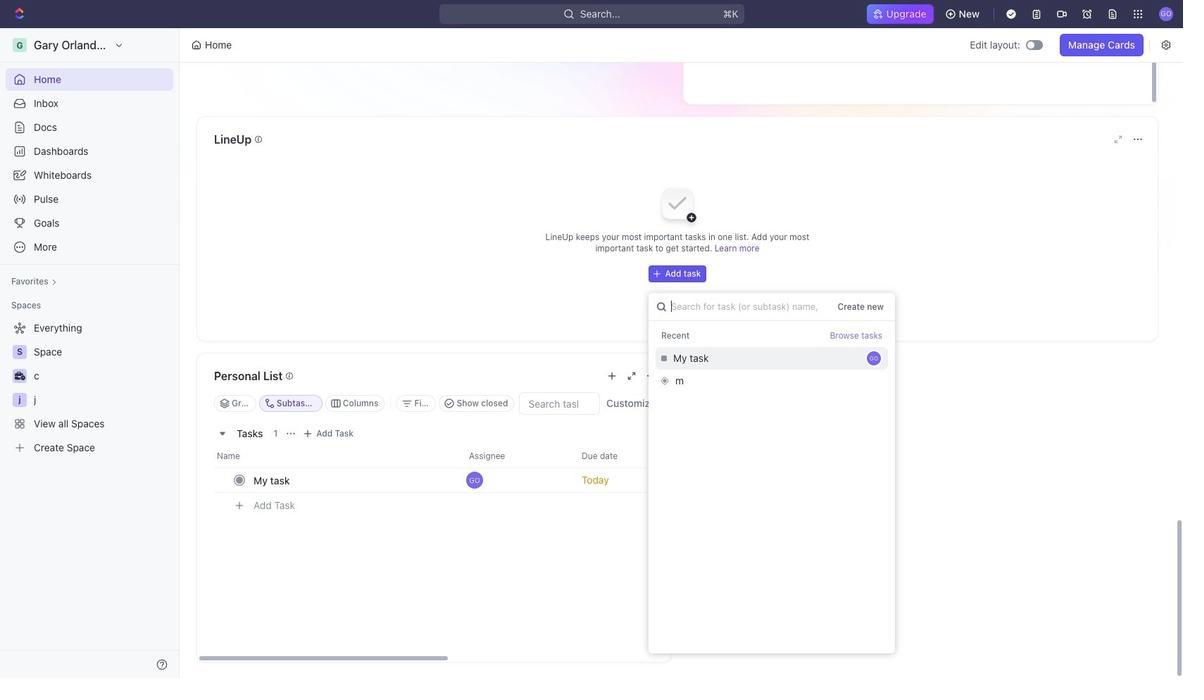Task type: locate. For each thing, give the bounding box(es) containing it.
sidebar navigation
[[0, 28, 180, 678]]

Search for task (or subtask) name, ID, or URL text field
[[649, 293, 832, 320]]

tree
[[6, 317, 173, 459]]



Task type: describe. For each thing, give the bounding box(es) containing it.
Search tasks... text field
[[520, 393, 599, 414]]

tree inside "sidebar" navigation
[[6, 317, 173, 459]]



Task type: vqa. For each thing, say whether or not it's contained in the screenshot.
TREE inside SIDEBAR NAVIGATION
yes



